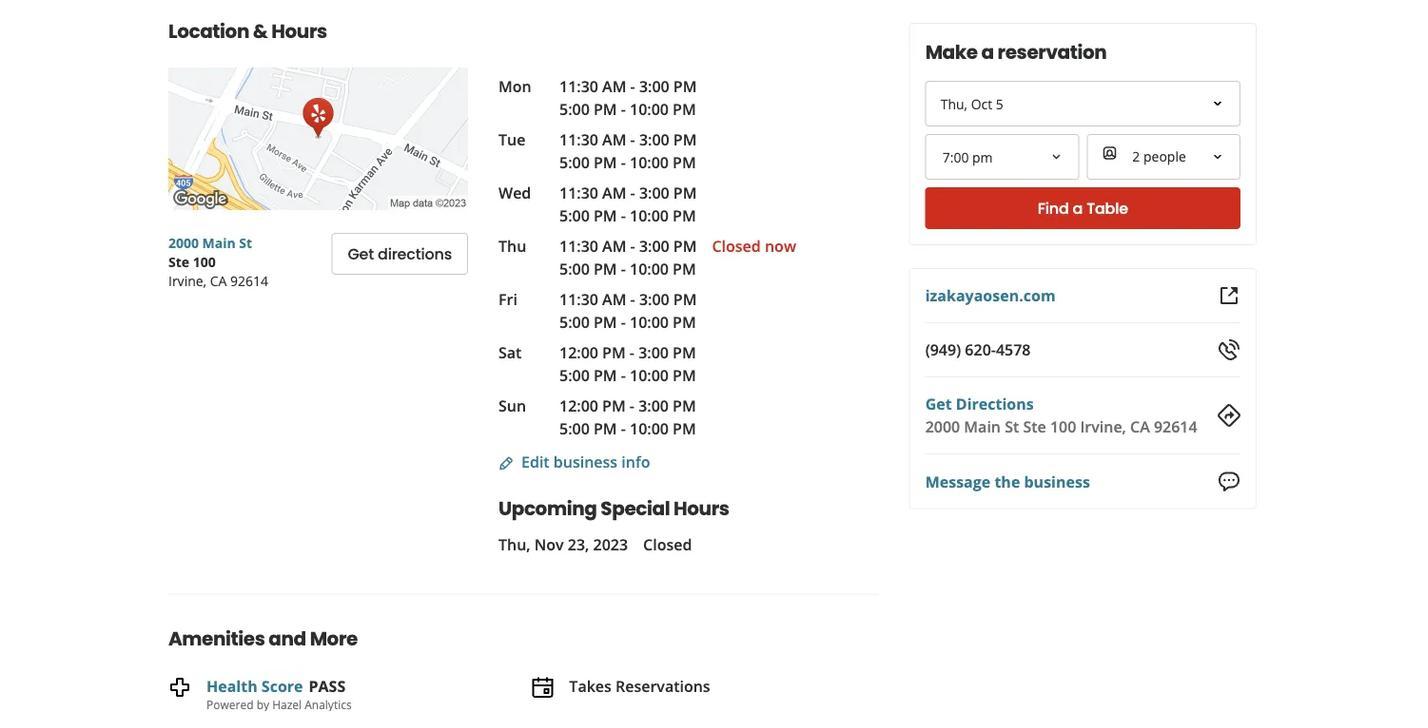 Task type: vqa. For each thing, say whether or not it's contained in the screenshot.
for to the bottom
no



Task type: describe. For each thing, give the bounding box(es) containing it.
reservation
[[998, 39, 1107, 66]]

score
[[261, 676, 303, 696]]

the
[[995, 471, 1020, 492]]

edit
[[521, 452, 550, 472]]

get directions
[[348, 244, 452, 265]]

health score link
[[206, 676, 303, 696]]

am for fri
[[602, 289, 626, 310]]

and
[[269, 626, 306, 652]]

amenities and more
[[168, 626, 358, 652]]

irvine, inside get directions 2000 main st ste 100 irvine, ca 92614
[[1080, 417, 1126, 437]]

closed for closed
[[643, 534, 692, 555]]

92614 inside 2000 main st ste 100 irvine, ca 92614
[[230, 272, 268, 290]]

5:00 for sun
[[559, 419, 590, 439]]

info
[[622, 452, 650, 472]]

reservations
[[616, 676, 710, 696]]

ste inside 2000 main st ste 100 irvine, ca 92614
[[168, 253, 189, 271]]

5:00 for thu
[[559, 259, 590, 279]]

5:00 for wed
[[559, 206, 590, 226]]

upcoming
[[499, 495, 597, 522]]

10:00 for thu
[[630, 259, 669, 279]]

edit business info button
[[499, 452, 650, 472]]

5:00 for mon
[[559, 99, 590, 119]]

11:30 am - 3:00 pm 5:00 pm - 10:00 pm for tue
[[559, 129, 697, 173]]

am for thu
[[602, 236, 626, 256]]

location & hours
[[168, 18, 327, 45]]

&
[[253, 18, 268, 45]]

am for tue
[[602, 129, 626, 150]]

24 external link v2 image
[[1218, 284, 1241, 307]]

more
[[310, 626, 358, 652]]

11:30 for thu
[[559, 236, 598, 256]]

10:00 for wed
[[630, 206, 669, 226]]

11:30 am - 3:00 pm 5:00 pm - 10:00 pm for wed
[[559, 183, 697, 226]]

am for wed
[[602, 183, 626, 203]]

now
[[765, 236, 796, 256]]

2000 main st ste 100 irvine, ca 92614
[[168, 234, 268, 290]]

11:30 am - 3:00 pm 5:00 pm - 10:00 pm for thu
[[559, 236, 697, 279]]

ste inside get directions 2000 main st ste 100 irvine, ca 92614
[[1023, 417, 1046, 437]]

hours for upcoming special hours
[[674, 495, 729, 522]]

24 reservation v2 image
[[531, 676, 554, 699]]

takes
[[569, 676, 612, 696]]

fri
[[499, 289, 517, 310]]

sun
[[499, 396, 526, 416]]

16 pencil v2 image
[[499, 456, 514, 472]]

find a table link
[[925, 187, 1241, 229]]

5:00 for tue
[[559, 152, 590, 173]]

find a table
[[1038, 198, 1128, 219]]

10:00 for mon
[[630, 99, 669, 119]]

3:00 for fri
[[639, 289, 669, 310]]

92614 inside get directions 2000 main st ste 100 irvine, ca 92614
[[1154, 417, 1197, 437]]

Select a date text field
[[925, 81, 1241, 127]]

get directions link
[[925, 394, 1034, 414]]

3:00 for tue
[[639, 129, 669, 150]]

edit business info
[[521, 452, 650, 472]]

24 directions v2 image
[[1218, 404, 1241, 427]]

11:30 for mon
[[559, 76, 598, 97]]

12:00 pm - 3:00 pm 5:00 pm - 10:00 pm for sat
[[559, 343, 696, 386]]

11:30 for wed
[[559, 183, 598, 203]]

main inside 2000 main st ste 100 irvine, ca 92614
[[202, 234, 236, 252]]

business inside button
[[1024, 471, 1090, 492]]

get for get directions 2000 main st ste 100 irvine, ca 92614
[[925, 394, 952, 414]]

get directions link
[[332, 233, 468, 275]]

health score pass
[[206, 676, 346, 696]]

closed for closed now
[[712, 236, 761, 256]]

620-
[[965, 340, 996, 360]]

map image
[[168, 68, 468, 210]]

24 message v2 image
[[1218, 471, 1241, 493]]

ca inside get directions 2000 main st ste 100 irvine, ca 92614
[[1130, 417, 1150, 437]]

make
[[925, 39, 978, 66]]

nov
[[534, 534, 564, 555]]

health
[[206, 676, 258, 696]]

10:00 for tue
[[630, 152, 669, 173]]

(949) 620-4578
[[925, 340, 1031, 360]]

message
[[925, 471, 991, 492]]

directions
[[956, 394, 1034, 414]]



Task type: locate. For each thing, give the bounding box(es) containing it.
(949)
[[925, 340, 961, 360]]

hours
[[271, 18, 327, 45], [674, 495, 729, 522]]

11:30
[[559, 76, 598, 97], [559, 129, 598, 150], [559, 183, 598, 203], [559, 236, 598, 256], [559, 289, 598, 310]]

7 10:00 from the top
[[630, 419, 669, 439]]

0 horizontal spatial get
[[348, 244, 374, 265]]

0 vertical spatial get
[[348, 244, 374, 265]]

ca left 24 directions v2 'image'
[[1130, 417, 1150, 437]]

100 up message the business
[[1050, 417, 1076, 437]]

1 vertical spatial 12:00 pm - 3:00 pm 5:00 pm - 10:00 pm
[[559, 396, 696, 439]]

1 12:00 from the top
[[559, 343, 598, 363]]

0 horizontal spatial hours
[[271, 18, 327, 45]]

pass
[[309, 676, 346, 696]]

11:30 am - 3:00 pm 5:00 pm - 10:00 pm for fri
[[559, 289, 697, 333]]

location
[[168, 18, 249, 45]]

ca down 2000 main st link
[[210, 272, 227, 290]]

1 5:00 from the top
[[559, 99, 590, 119]]

upcoming special hours
[[499, 495, 729, 522]]

closed down special
[[643, 534, 692, 555]]

am
[[602, 76, 626, 97], [602, 129, 626, 150], [602, 183, 626, 203], [602, 236, 626, 256], [602, 289, 626, 310]]

a right make
[[981, 39, 994, 66]]

7 5:00 from the top
[[559, 419, 590, 439]]

92614 down 2000 main st link
[[230, 272, 268, 290]]

st inside get directions 2000 main st ste 100 irvine, ca 92614
[[1005, 417, 1019, 437]]

1 vertical spatial get
[[925, 394, 952, 414]]

table
[[1087, 198, 1128, 219]]

thu,
[[499, 534, 531, 555]]

5 5:00 from the top
[[559, 312, 590, 333]]

100
[[193, 253, 216, 271], [1050, 417, 1076, 437]]

0 horizontal spatial a
[[981, 39, 994, 66]]

23,
[[568, 534, 589, 555]]

a right find at the top right of page
[[1073, 198, 1083, 219]]

closed left the now
[[712, 236, 761, 256]]

11:30 right tue
[[559, 129, 598, 150]]

0 vertical spatial ca
[[210, 272, 227, 290]]

am for mon
[[602, 76, 626, 97]]

3 11:30 from the top
[[559, 183, 598, 203]]

pm
[[673, 76, 697, 97], [594, 99, 617, 119], [673, 99, 696, 119], [673, 129, 697, 150], [594, 152, 617, 173], [673, 152, 696, 173], [673, 183, 697, 203], [594, 206, 617, 226], [673, 206, 696, 226], [673, 236, 697, 256], [594, 259, 617, 279], [673, 259, 696, 279], [673, 289, 697, 310], [594, 312, 617, 333], [673, 312, 696, 333], [602, 343, 626, 363], [673, 343, 696, 363], [594, 365, 617, 386], [673, 365, 696, 386], [602, 396, 626, 416], [673, 396, 696, 416], [594, 419, 617, 439], [673, 419, 696, 439]]

st
[[239, 234, 252, 252], [1005, 417, 1019, 437]]

1 horizontal spatial a
[[1073, 198, 1083, 219]]

3:00 for wed
[[639, 183, 669, 203]]

thu, nov 23, 2023
[[499, 534, 628, 555]]

izakayaosen.com
[[925, 285, 1056, 306]]

2 12:00 from the top
[[559, 396, 598, 416]]

0 horizontal spatial closed
[[643, 534, 692, 555]]

0 horizontal spatial main
[[202, 234, 236, 252]]

0 horizontal spatial business
[[554, 452, 618, 472]]

0 vertical spatial irvine,
[[168, 272, 207, 290]]

12:00 right the sat
[[559, 343, 598, 363]]

6 3:00 from the top
[[639, 343, 669, 363]]

12:00 pm - 3:00 pm 5:00 pm - 10:00 pm for sun
[[559, 396, 696, 439]]

2000 inside get directions 2000 main st ste 100 irvine, ca 92614
[[925, 417, 960, 437]]

3 am from the top
[[602, 183, 626, 203]]

ste
[[168, 253, 189, 271], [1023, 417, 1046, 437]]

0 vertical spatial st
[[239, 234, 252, 252]]

100 down 2000 main st link
[[193, 253, 216, 271]]

1 am from the top
[[602, 76, 626, 97]]

business inside location & hours element
[[554, 452, 618, 472]]

0 horizontal spatial 92614
[[230, 272, 268, 290]]

12:00 for sun
[[559, 396, 598, 416]]

hours for location & hours
[[271, 18, 327, 45]]

get down (949)
[[925, 394, 952, 414]]

11:30 for tue
[[559, 129, 598, 150]]

1 horizontal spatial ste
[[1023, 417, 1046, 437]]

6 10:00 from the top
[[630, 365, 669, 386]]

make a reservation
[[925, 39, 1107, 66]]

3:00 for sat
[[639, 343, 669, 363]]

izakayaosen.com link
[[925, 285, 1056, 306]]

1 horizontal spatial hours
[[674, 495, 729, 522]]

1 vertical spatial closed
[[643, 534, 692, 555]]

1 horizontal spatial get
[[925, 394, 952, 414]]

5 am from the top
[[602, 289, 626, 310]]

3 5:00 from the top
[[559, 206, 590, 226]]

irvine, inside 2000 main st ste 100 irvine, ca 92614
[[168, 272, 207, 290]]

-
[[630, 76, 635, 97], [621, 99, 626, 119], [630, 129, 635, 150], [621, 152, 626, 173], [630, 183, 635, 203], [621, 206, 626, 226], [630, 236, 635, 256], [621, 259, 626, 279], [630, 289, 635, 310], [621, 312, 626, 333], [630, 343, 635, 363], [621, 365, 626, 386], [630, 396, 635, 416], [621, 419, 626, 439]]

main inside get directions 2000 main st ste 100 irvine, ca 92614
[[964, 417, 1001, 437]]

5 10:00 from the top
[[630, 312, 669, 333]]

1 horizontal spatial irvine,
[[1080, 417, 1126, 437]]

1 vertical spatial 100
[[1050, 417, 1076, 437]]

3 10:00 from the top
[[630, 206, 669, 226]]

1 vertical spatial 12:00
[[559, 396, 598, 416]]

0 horizontal spatial irvine,
[[168, 272, 207, 290]]

1 vertical spatial st
[[1005, 417, 1019, 437]]

2 5:00 from the top
[[559, 152, 590, 173]]

5:00
[[559, 99, 590, 119], [559, 152, 590, 173], [559, 206, 590, 226], [559, 259, 590, 279], [559, 312, 590, 333], [559, 365, 590, 386], [559, 419, 590, 439]]

1 vertical spatial a
[[1073, 198, 1083, 219]]

10:00 for sat
[[630, 365, 669, 386]]

0 horizontal spatial ca
[[210, 272, 227, 290]]

find
[[1038, 198, 1069, 219]]

5 11:30 am - 3:00 pm 5:00 pm - 10:00 pm from the top
[[559, 289, 697, 333]]

2000
[[168, 234, 199, 252], [925, 417, 960, 437]]

2 10:00 from the top
[[630, 152, 669, 173]]

100 inside 2000 main st ste 100 irvine, ca 92614
[[193, 253, 216, 271]]

2000 inside 2000 main st ste 100 irvine, ca 92614
[[168, 234, 199, 252]]

1 horizontal spatial business
[[1024, 471, 1090, 492]]

1 vertical spatial 92614
[[1154, 417, 1197, 437]]

24 medical v2 image
[[168, 676, 191, 699]]

1 11:30 from the top
[[559, 76, 598, 97]]

a
[[981, 39, 994, 66], [1073, 198, 1083, 219]]

ste down directions
[[1023, 417, 1046, 437]]

11:30 right thu
[[559, 236, 598, 256]]

1 horizontal spatial main
[[964, 417, 1001, 437]]

5 11:30 from the top
[[559, 289, 598, 310]]

2023
[[593, 534, 628, 555]]

1 11:30 am - 3:00 pm 5:00 pm - 10:00 pm from the top
[[559, 76, 697, 119]]

st inside 2000 main st ste 100 irvine, ca 92614
[[239, 234, 252, 252]]

special
[[601, 495, 670, 522]]

0 vertical spatial 12:00
[[559, 343, 598, 363]]

7 3:00 from the top
[[639, 396, 669, 416]]

main
[[202, 234, 236, 252], [964, 417, 1001, 437]]

message the business
[[925, 471, 1090, 492]]

0 vertical spatial hours
[[271, 18, 327, 45]]

10:00 for sun
[[630, 419, 669, 439]]

0 vertical spatial main
[[202, 234, 236, 252]]

1 vertical spatial ca
[[1130, 417, 1150, 437]]

3 3:00 from the top
[[639, 183, 669, 203]]

sat
[[499, 343, 522, 363]]

amenities
[[168, 626, 265, 652]]

2 11:30 am - 3:00 pm 5:00 pm - 10:00 pm from the top
[[559, 129, 697, 173]]

1 horizontal spatial st
[[1005, 417, 1019, 437]]

11:30 for fri
[[559, 289, 598, 310]]

10:00
[[630, 99, 669, 119], [630, 152, 669, 173], [630, 206, 669, 226], [630, 259, 669, 279], [630, 312, 669, 333], [630, 365, 669, 386], [630, 419, 669, 439]]

0 vertical spatial 100
[[193, 253, 216, 271]]

business right the the
[[1024, 471, 1090, 492]]

1 3:00 from the top
[[639, 76, 669, 97]]

get directions 2000 main st ste 100 irvine, ca 92614
[[925, 394, 1197, 437]]

0 horizontal spatial st
[[239, 234, 252, 252]]

11:30 right the fri
[[559, 289, 598, 310]]

2 12:00 pm - 3:00 pm 5:00 pm - 10:00 pm from the top
[[559, 396, 696, 439]]

hours right &
[[271, 18, 327, 45]]

0 vertical spatial ste
[[168, 253, 189, 271]]

1 horizontal spatial 100
[[1050, 417, 1076, 437]]

12:00 for sat
[[559, 343, 598, 363]]

1 horizontal spatial 2000
[[925, 417, 960, 437]]

0 horizontal spatial 2000
[[168, 234, 199, 252]]

11:30 am - 3:00 pm 5:00 pm - 10:00 pm
[[559, 76, 697, 119], [559, 129, 697, 173], [559, 183, 697, 226], [559, 236, 697, 279], [559, 289, 697, 333]]

3:00
[[639, 76, 669, 97], [639, 129, 669, 150], [639, 183, 669, 203], [639, 236, 669, 256], [639, 289, 669, 310], [639, 343, 669, 363], [639, 396, 669, 416]]

1 vertical spatial irvine,
[[1080, 417, 1126, 437]]

a for table
[[1073, 198, 1083, 219]]

4 11:30 am - 3:00 pm 5:00 pm - 10:00 pm from the top
[[559, 236, 697, 279]]

1 horizontal spatial closed
[[712, 236, 761, 256]]

12:00 pm - 3:00 pm 5:00 pm - 10:00 pm
[[559, 343, 696, 386], [559, 396, 696, 439]]

ca
[[210, 272, 227, 290], [1130, 417, 1150, 437]]

location & hours element
[[138, 0, 909, 564]]

None field
[[927, 136, 1077, 178]]

directions
[[378, 244, 452, 265]]

hours right special
[[674, 495, 729, 522]]

0 vertical spatial 92614
[[230, 272, 268, 290]]

4 5:00 from the top
[[559, 259, 590, 279]]

a for reservation
[[981, 39, 994, 66]]

thu
[[499, 236, 526, 256]]

1 12:00 pm - 3:00 pm 5:00 pm - 10:00 pm from the top
[[559, 343, 696, 386]]

get for get directions
[[348, 244, 374, 265]]

4 3:00 from the top
[[639, 236, 669, 256]]

1 vertical spatial 2000
[[925, 417, 960, 437]]

message the business button
[[925, 470, 1090, 493]]

amenities and more element
[[138, 594, 894, 713]]

6 5:00 from the top
[[559, 365, 590, 386]]

11:30 am - 3:00 pm 5:00 pm - 10:00 pm for mon
[[559, 76, 697, 119]]

0 horizontal spatial ste
[[168, 253, 189, 271]]

2 am from the top
[[602, 129, 626, 150]]

1 horizontal spatial 92614
[[1154, 417, 1197, 437]]

4578
[[996, 340, 1031, 360]]

get inside get directions 2000 main st ste 100 irvine, ca 92614
[[925, 394, 952, 414]]

3:00 for sun
[[639, 396, 669, 416]]

ca inside 2000 main st ste 100 irvine, ca 92614
[[210, 272, 227, 290]]

0 horizontal spatial 100
[[193, 253, 216, 271]]

takes reservations
[[569, 676, 710, 696]]

0 vertical spatial 12:00 pm - 3:00 pm 5:00 pm - 10:00 pm
[[559, 343, 696, 386]]

closed
[[712, 236, 761, 256], [643, 534, 692, 555]]

2 3:00 from the top
[[639, 129, 669, 150]]

100 inside get directions 2000 main st ste 100 irvine, ca 92614
[[1050, 417, 1076, 437]]

11:30 right mon
[[559, 76, 598, 97]]

3:00 for mon
[[639, 76, 669, 97]]

10:00 for fri
[[630, 312, 669, 333]]

get left directions
[[348, 244, 374, 265]]

4 11:30 from the top
[[559, 236, 598, 256]]

irvine,
[[168, 272, 207, 290], [1080, 417, 1126, 437]]

5:00 for sat
[[559, 365, 590, 386]]

1 vertical spatial hours
[[674, 495, 729, 522]]

ste down 2000 main st link
[[168, 253, 189, 271]]

1 vertical spatial main
[[964, 417, 1001, 437]]

24 phone v2 image
[[1218, 339, 1241, 362]]

mon
[[499, 76, 532, 97]]

tue
[[499, 129, 526, 150]]

1 horizontal spatial ca
[[1130, 417, 1150, 437]]

11:30 right wed
[[559, 183, 598, 203]]

0 vertical spatial closed
[[712, 236, 761, 256]]

2000 main st link
[[168, 234, 252, 252]]

12:00 up edit business info button
[[559, 396, 598, 416]]

1 vertical spatial ste
[[1023, 417, 1046, 437]]

5 3:00 from the top
[[639, 289, 669, 310]]

12:00
[[559, 343, 598, 363], [559, 396, 598, 416]]

5:00 for fri
[[559, 312, 590, 333]]

4 am from the top
[[602, 236, 626, 256]]

92614 left 24 directions v2 'image'
[[1154, 417, 1197, 437]]

get
[[348, 244, 374, 265], [925, 394, 952, 414]]

3 11:30 am - 3:00 pm 5:00 pm - 10:00 pm from the top
[[559, 183, 697, 226]]

business right edit
[[554, 452, 618, 472]]

closed now
[[712, 236, 796, 256]]

business
[[554, 452, 618, 472], [1024, 471, 1090, 492]]

2 11:30 from the top
[[559, 129, 598, 150]]

4 10:00 from the top
[[630, 259, 669, 279]]

92614
[[230, 272, 268, 290], [1154, 417, 1197, 437]]

0 vertical spatial 2000
[[168, 234, 199, 252]]

wed
[[499, 183, 531, 203]]

0 vertical spatial a
[[981, 39, 994, 66]]

3:00 for thu
[[639, 236, 669, 256]]

get inside location & hours element
[[348, 244, 374, 265]]

1 10:00 from the top
[[630, 99, 669, 119]]



